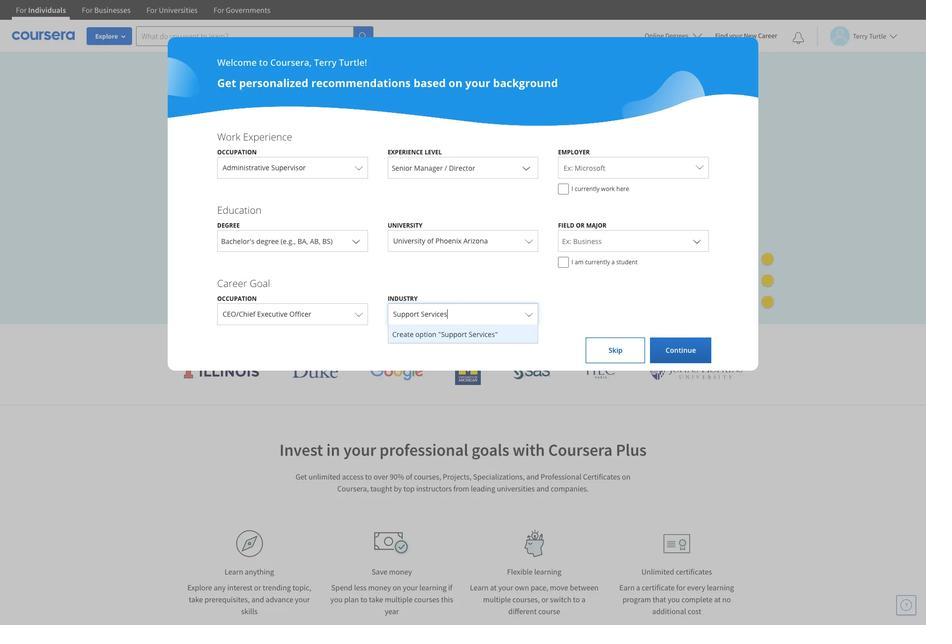 Task type: describe. For each thing, give the bounding box(es) containing it.
1 vertical spatial plus
[[616, 440, 647, 460]]

less
[[354, 583, 367, 592]]

coursera plus image
[[176, 93, 327, 108]]

learn for learn anything
[[225, 567, 243, 577]]

goal
[[250, 277, 270, 290]]

or inside education element
[[576, 221, 585, 230]]

topic,
[[293, 583, 311, 592]]

multiple inside 'learn at your own pace, move between multiple courses, or switch to a different course'
[[483, 594, 511, 604]]

a inside earn a certificate for every learning program that you complete at no additional cost
[[637, 583, 641, 592]]

included
[[423, 156, 467, 171]]

take inside "spend less money on your learning if you plan to take multiple courses this year"
[[369, 594, 383, 604]]

for individuals
[[16, 5, 66, 15]]

this
[[441, 594, 454, 604]]

or inside 'learn at your own pace, move between multiple courses, or switch to a different course'
[[542, 594, 549, 604]]

i for work experience
[[572, 185, 573, 193]]

on inside unlimited access to 7,000+ world-class courses, hands-on projects, and job-ready certificate programs—all included in your subscription
[[454, 139, 467, 154]]

to inside "spend less money on your learning if you plan to take multiple courses this year"
[[361, 594, 368, 604]]

coursera image
[[12, 28, 75, 44]]

google image
[[370, 362, 424, 381]]

ready
[[264, 156, 293, 171]]

start
[[192, 245, 209, 255]]

get personalized recommendations based on your background
[[217, 75, 558, 90]]

degree
[[217, 221, 240, 230]]

find
[[716, 31, 728, 40]]

unlimited for unlimited access to 7,000+ world-class courses, hands-on projects, and job-ready certificate programs—all included in your subscription
[[176, 139, 226, 154]]

invest
[[280, 440, 323, 460]]

career inside "link"
[[759, 31, 778, 40]]

a inside 'learn at your own pace, move between multiple courses, or switch to a different course'
[[582, 594, 586, 604]]

class
[[347, 139, 371, 154]]

for governments
[[214, 5, 271, 15]]

by
[[394, 484, 402, 493]]

1 vertical spatial experience
[[388, 148, 423, 156]]

governments
[[226, 5, 271, 15]]

ceo/chief executive officer
[[223, 309, 311, 319]]

your inside unlimited access to 7,000+ world-class courses, hands-on projects, and job-ready certificate programs—all included in your subscription
[[176, 174, 199, 188]]

work experience
[[217, 130, 292, 144]]

create option "support services" row group
[[388, 325, 538, 343]]

and right "support
[[470, 332, 491, 348]]

year
[[385, 606, 399, 616]]

based
[[414, 75, 446, 90]]

create
[[392, 329, 414, 339]]

you inside earn a certificate for every learning program that you complete at no additional cost
[[668, 594, 680, 604]]

Industry text field
[[393, 305, 521, 325]]

for for businesses
[[82, 5, 93, 15]]

your inside onboardingmodal dialog
[[466, 75, 491, 90]]

administrative
[[223, 163, 270, 172]]

welcome
[[217, 56, 257, 68]]

explore any interest or trending topic, take prerequisites, and advance your skills
[[187, 583, 311, 616]]

university for university of phoenix arizona
[[393, 236, 426, 245]]

you inside "spend less money on your learning if you plan to take multiple courses this year"
[[330, 594, 343, 604]]

hands-
[[419, 139, 454, 154]]

on inside "spend less money on your learning if you plan to take multiple courses this year"
[[393, 583, 401, 592]]

courses, inside unlimited access to 7,000+ world-class courses, hands-on projects, and job-ready certificate programs—all included in your subscription
[[374, 139, 416, 154]]

0 vertical spatial money
[[389, 567, 412, 577]]

unlimited for unlimited certificates
[[642, 567, 675, 577]]

to inside onboardingmodal dialog
[[259, 56, 268, 68]]

courses, inside 'learn at your own pace, move between multiple courses, or switch to a different course'
[[513, 594, 540, 604]]

start 7-day free trial
[[192, 245, 264, 255]]

switch
[[550, 594, 572, 604]]

university for university
[[388, 221, 423, 230]]

plan
[[344, 594, 359, 604]]

multiple inside "spend less money on your learning if you plan to take multiple courses this year"
[[385, 594, 413, 604]]

chevron down image for degree
[[350, 235, 362, 247]]

currently inside work experience element
[[575, 185, 600, 193]]

find your new career link
[[711, 30, 783, 42]]

instructors
[[416, 484, 452, 493]]

am
[[575, 258, 584, 266]]

a inside education element
[[612, 258, 615, 266]]

terry
[[314, 56, 337, 68]]

projects,
[[443, 472, 472, 482]]

1 horizontal spatial learning
[[535, 567, 562, 577]]

access inside get unlimited access to over 90% of courses, projects, specializations, and professional certificates on coursera, taught by top instructors from leading universities and companies.
[[342, 472, 364, 482]]

phoenix
[[436, 236, 462, 245]]

"support
[[438, 329, 467, 339]]

i for education
[[572, 258, 573, 266]]

cancel
[[218, 222, 240, 231]]

1 horizontal spatial with
[[513, 440, 545, 460]]

sas image
[[513, 364, 551, 379]]

turtle!
[[339, 56, 367, 68]]

get for get personalized recommendations based on your background
[[217, 75, 236, 90]]

ceo/chief
[[223, 309, 256, 319]]

coursera, inside get unlimited access to over 90% of courses, projects, specializations, and professional certificates on coursera, taught by top instructors from leading universities and companies.
[[337, 484, 369, 493]]

advance
[[266, 594, 293, 604]]

to inside get unlimited access to over 90% of courses, projects, specializations, and professional certificates on coursera, taught by top instructors from leading universities and companies.
[[365, 472, 372, 482]]

learn for learn at your own pace, move between multiple courses, or switch to a different course
[[470, 583, 489, 592]]

learn anything
[[225, 567, 274, 577]]

money-
[[263, 268, 289, 277]]

start 7-day free trial button
[[176, 238, 280, 261]]

skills
[[241, 606, 258, 616]]

explore
[[187, 583, 212, 592]]

trending
[[263, 583, 291, 592]]

in inside unlimited access to 7,000+ world-class courses, hands-on projects, and job-ready certificate programs—all included in your subscription
[[470, 156, 479, 171]]

your inside "link"
[[730, 31, 743, 40]]

unlimited access to 7,000+ world-class courses, hands-on projects, and job-ready certificate programs—all included in your subscription
[[176, 139, 479, 188]]

background
[[493, 75, 558, 90]]

administrative supervisor
[[223, 163, 306, 172]]

1 vertical spatial day
[[249, 268, 261, 277]]

of inside education element
[[427, 236, 434, 245]]

0 vertical spatial coursera
[[585, 332, 635, 348]]

world-
[[314, 139, 347, 154]]

for for governments
[[214, 5, 224, 15]]

johns hopkins university image
[[649, 362, 743, 381]]

leading universities and companies with coursera plus
[[357, 332, 661, 348]]

onboardingmodal dialog
[[0, 0, 927, 625]]

7-
[[211, 245, 217, 255]]

for for universities
[[146, 5, 157, 15]]

0 vertical spatial plus
[[638, 332, 661, 348]]

0 vertical spatial experience
[[243, 130, 292, 144]]

hec paris image
[[583, 361, 617, 382]]

for
[[677, 583, 686, 592]]

access inside unlimited access to 7,000+ world-class courses, hands-on projects, and job-ready certificate programs—all included in your subscription
[[229, 139, 262, 154]]

courses, inside get unlimited access to over 90% of courses, projects, specializations, and professional certificates on coursera, taught by top instructors from leading universities and companies.
[[414, 472, 441, 482]]

move
[[550, 583, 569, 592]]

/year
[[201, 268, 220, 277]]

between
[[570, 583, 599, 592]]

taught
[[371, 484, 392, 493]]

field
[[558, 221, 575, 230]]

/month,
[[188, 222, 216, 231]]

employer
[[558, 148, 590, 156]]

at inside 'learn at your own pace, move between multiple courses, or switch to a different course'
[[490, 583, 497, 592]]

new
[[744, 31, 757, 40]]

skip button
[[586, 338, 646, 363]]

career goal element
[[207, 277, 719, 343]]

work
[[601, 185, 615, 193]]

learn at your own pace, move between multiple courses, or switch to a different course
[[470, 583, 599, 616]]

companies
[[494, 332, 555, 348]]

certificates
[[676, 567, 712, 577]]

recommendations
[[311, 75, 411, 90]]



Task type: locate. For each thing, give the bounding box(es) containing it.
1 horizontal spatial learn
[[470, 583, 489, 592]]

/month, cancel anytime
[[188, 222, 271, 231]]

student
[[617, 258, 638, 266]]

of inside get unlimited access to over 90% of courses, projects, specializations, and professional certificates on coursera, taught by top instructors from leading universities and companies.
[[406, 472, 413, 482]]

specializations,
[[473, 472, 525, 482]]

program
[[623, 594, 651, 604]]

1 vertical spatial unlimited
[[642, 567, 675, 577]]

14-
[[239, 268, 249, 277]]

occupation inside "career goal" element
[[217, 294, 257, 303]]

education element
[[207, 203, 719, 273]]

to left over
[[365, 472, 372, 482]]

0 horizontal spatial universities
[[404, 332, 467, 348]]

your inside "spend less money on your learning if you plan to take multiple courses this year"
[[403, 583, 418, 592]]

university left phoenix
[[393, 236, 426, 245]]

0 horizontal spatial unlimited
[[176, 139, 226, 154]]

1 you from the left
[[330, 594, 343, 604]]

0 vertical spatial day
[[217, 245, 230, 255]]

you up additional
[[668, 594, 680, 604]]

occupation field for career goal
[[218, 303, 368, 325]]

learning for earn a certificate for every learning program that you complete at no additional cost
[[707, 583, 734, 592]]

on inside get unlimited access to over 90% of courses, projects, specializations, and professional certificates on coursera, taught by top instructors from leading universities and companies.
[[622, 472, 631, 482]]

for left universities
[[146, 5, 157, 15]]

certificate up that on the bottom right
[[642, 583, 675, 592]]

at left 'own' in the right bottom of the page
[[490, 583, 497, 592]]

ex: microsoft
[[564, 163, 606, 173]]

universities inside get unlimited access to over 90% of courses, projects, specializations, and professional certificates on coursera, taught by top instructors from leading universities and companies.
[[497, 484, 535, 493]]

coursera
[[585, 332, 635, 348], [548, 440, 613, 460]]

to inside 'learn at your own pace, move between multiple courses, or switch to a different course'
[[573, 594, 580, 604]]

back
[[289, 268, 306, 277]]

None search field
[[136, 26, 374, 46]]

on up included
[[454, 139, 467, 154]]

certificate inside earn a certificate for every learning program that you complete at no additional cost
[[642, 583, 675, 592]]

1 vertical spatial or
[[254, 583, 261, 592]]

level
[[425, 148, 442, 156]]

to right plan
[[361, 594, 368, 604]]

2 multiple from the left
[[483, 594, 511, 604]]

occupation field inside "career goal" element
[[218, 303, 368, 325]]

banner navigation
[[8, 0, 278, 27]]

career
[[759, 31, 778, 40], [217, 277, 247, 290]]

3 for from the left
[[146, 5, 157, 15]]

with right "companies"
[[558, 332, 581, 348]]

spend less money on your learning if you plan to take multiple courses this year
[[330, 583, 454, 616]]

1 horizontal spatial or
[[542, 594, 549, 604]]

of up top
[[406, 472, 413, 482]]

money
[[389, 567, 412, 577], [368, 583, 391, 592]]

/year with 14-day money-back guarantee button
[[176, 267, 343, 278]]

to inside unlimited access to 7,000+ world-class courses, hands-on projects, and job-ready certificate programs—all included in your subscription
[[264, 139, 275, 154]]

currently left work
[[575, 185, 600, 193]]

here
[[617, 185, 629, 193]]

professional
[[541, 472, 582, 482]]

additional
[[653, 606, 687, 616]]

i left am
[[572, 258, 573, 266]]

access left over
[[342, 472, 364, 482]]

multiple
[[385, 594, 413, 604], [483, 594, 511, 604]]

flexible learning image
[[517, 530, 552, 557]]

learn right if
[[470, 583, 489, 592]]

0 horizontal spatial day
[[217, 245, 230, 255]]

with right goals at the right of page
[[513, 440, 545, 460]]

Industry field
[[388, 303, 538, 325]]

career goal
[[217, 277, 270, 290]]

1 horizontal spatial career
[[759, 31, 778, 40]]

your left background
[[466, 75, 491, 90]]

1 vertical spatial access
[[342, 472, 364, 482]]

a right earn
[[637, 583, 641, 592]]

a down between
[[582, 594, 586, 604]]

learn anything image
[[236, 530, 263, 557]]

I currently work here checkbox
[[558, 184, 569, 195]]

for left governments on the left top of page
[[214, 5, 224, 15]]

1 horizontal spatial take
[[369, 594, 383, 604]]

leading up google image
[[360, 332, 401, 348]]

currently inside education element
[[585, 258, 610, 266]]

learn inside 'learn at your own pace, move between multiple courses, or switch to a different course'
[[470, 583, 489, 592]]

1 vertical spatial university
[[393, 236, 426, 245]]

and up subscription
[[222, 156, 242, 171]]

I am currently a student checkbox
[[558, 257, 569, 268]]

take inside explore any interest or trending topic, take prerequisites, and advance your skills
[[189, 594, 203, 604]]

1 take from the left
[[189, 594, 203, 604]]

chevron down image inside work experience element
[[521, 162, 533, 174]]

1 horizontal spatial you
[[668, 594, 680, 604]]

ex:
[[564, 163, 573, 173]]

day
[[217, 245, 230, 255], [249, 268, 261, 277]]

career inside onboardingmodal dialog
[[217, 277, 247, 290]]

4 for from the left
[[214, 5, 224, 15]]

your right 'find' on the top
[[730, 31, 743, 40]]

own
[[515, 583, 529, 592]]

1 horizontal spatial unlimited
[[642, 567, 675, 577]]

certificate down world-
[[296, 156, 346, 171]]

or right field at the right
[[576, 221, 585, 230]]

you down spend
[[330, 594, 343, 604]]

1 vertical spatial leading
[[471, 484, 496, 493]]

your inside explore any interest or trending topic, take prerequisites, and advance your skills
[[295, 594, 310, 604]]

save
[[372, 567, 388, 577]]

0 horizontal spatial coursera,
[[270, 56, 312, 68]]

chevron down image
[[521, 162, 533, 174], [350, 235, 362, 247], [691, 235, 703, 247]]

experience level
[[388, 148, 442, 156]]

2 horizontal spatial with
[[558, 332, 581, 348]]

coursera, inside onboardingmodal dialog
[[270, 56, 312, 68]]

on down save money
[[393, 583, 401, 592]]

education
[[217, 203, 262, 217]]

2 horizontal spatial or
[[576, 221, 585, 230]]

1 horizontal spatial day
[[249, 268, 261, 277]]

0 horizontal spatial in
[[327, 440, 340, 460]]

learn up the interest
[[225, 567, 243, 577]]

experience
[[243, 130, 292, 144], [388, 148, 423, 156]]

0 vertical spatial occupation
[[217, 148, 257, 156]]

0 horizontal spatial at
[[490, 583, 497, 592]]

0 vertical spatial of
[[427, 236, 434, 245]]

money down the save
[[368, 583, 391, 592]]

0 vertical spatial certificate
[[296, 156, 346, 171]]

anything
[[245, 567, 274, 577]]

get inside onboardingmodal dialog
[[217, 75, 236, 90]]

learning inside "spend less money on your learning if you plan to take multiple courses this year"
[[420, 583, 447, 592]]

occupation up ceo/chief
[[217, 294, 257, 303]]

or up course in the bottom right of the page
[[542, 594, 549, 604]]

your left 'own' in the right bottom of the page
[[499, 583, 514, 592]]

1 horizontal spatial leading
[[471, 484, 496, 493]]

career left goal
[[217, 277, 247, 290]]

0 vertical spatial currently
[[575, 185, 600, 193]]

courses
[[414, 594, 440, 604]]

your up over
[[344, 440, 376, 460]]

to up "ready"
[[264, 139, 275, 154]]

unlimited up 'projects,'
[[176, 139, 226, 154]]

with inside button
[[221, 268, 237, 277]]

0 vertical spatial get
[[217, 75, 236, 90]]

plus up certificates
[[616, 440, 647, 460]]

University field
[[388, 230, 538, 252]]

0 horizontal spatial leading
[[360, 332, 401, 348]]

continue button
[[651, 338, 712, 363]]

courses, up programs—all
[[374, 139, 416, 154]]

job-
[[245, 156, 264, 171]]

get for get unlimited access to over 90% of courses, projects, specializations, and professional certificates on coursera, taught by top instructors from leading universities and companies.
[[296, 472, 307, 482]]

experience left the level
[[388, 148, 423, 156]]

pace,
[[531, 583, 549, 592]]

learning up courses
[[420, 583, 447, 592]]

interest
[[227, 583, 253, 592]]

2 vertical spatial with
[[513, 440, 545, 460]]

plus
[[638, 332, 661, 348], [616, 440, 647, 460]]

duke university image
[[292, 362, 338, 378]]

i currently work here
[[572, 185, 629, 193]]

or inside explore any interest or trending topic, take prerequisites, and advance your skills
[[254, 583, 261, 592]]

2 vertical spatial a
[[582, 594, 586, 604]]

1 vertical spatial at
[[715, 594, 721, 604]]

2 you from the left
[[668, 594, 680, 604]]

0 vertical spatial with
[[221, 268, 237, 277]]

on inside dialog
[[449, 75, 463, 90]]

occupation field down the 7,000+
[[218, 157, 368, 179]]

1 for from the left
[[16, 5, 27, 15]]

0 vertical spatial or
[[576, 221, 585, 230]]

unlimited inside unlimited access to 7,000+ world-class courses, hands-on projects, and job-ready certificate programs—all included in your subscription
[[176, 139, 226, 154]]

if
[[448, 583, 453, 592]]

0 vertical spatial universities
[[404, 332, 467, 348]]

Occupation field
[[218, 157, 368, 179], [218, 303, 368, 325]]

0 horizontal spatial with
[[221, 268, 237, 277]]

1 horizontal spatial a
[[612, 258, 615, 266]]

1 vertical spatial get
[[296, 472, 307, 482]]

every
[[687, 583, 706, 592]]

in right included
[[470, 156, 479, 171]]

plus left continue
[[638, 332, 661, 348]]

take
[[189, 594, 203, 604], [369, 594, 383, 604]]

1 vertical spatial with
[[558, 332, 581, 348]]

your down topic,
[[295, 594, 310, 604]]

from
[[454, 484, 469, 493]]

1 vertical spatial occupation field
[[218, 303, 368, 325]]

free
[[232, 245, 247, 255]]

to down between
[[573, 594, 580, 604]]

1 multiple from the left
[[385, 594, 413, 604]]

0 horizontal spatial get
[[217, 75, 236, 90]]

certificate inside unlimited access to 7,000+ world-class courses, hands-on projects, and job-ready certificate programs—all included in your subscription
[[296, 156, 346, 171]]

learning up pace,
[[535, 567, 562, 577]]

earn
[[620, 583, 635, 592]]

earn a certificate for every learning program that you complete at no additional cost
[[620, 583, 734, 616]]

chevron down image for experience level
[[521, 162, 533, 174]]

0 horizontal spatial you
[[330, 594, 343, 604]]

0 vertical spatial at
[[490, 583, 497, 592]]

0 horizontal spatial take
[[189, 594, 203, 604]]

university up university of phoenix arizona
[[388, 221, 423, 230]]

2 occupation from the top
[[217, 294, 257, 303]]

0 horizontal spatial access
[[229, 139, 262, 154]]

i am currently a student
[[572, 258, 638, 266]]

0 vertical spatial unlimited
[[176, 139, 226, 154]]

your down 'projects,'
[[176, 174, 199, 188]]

2 i from the top
[[572, 258, 573, 266]]

1 vertical spatial career
[[217, 277, 247, 290]]

at
[[490, 583, 497, 592], [715, 594, 721, 604]]

1 horizontal spatial certificate
[[642, 583, 675, 592]]

learning
[[535, 567, 562, 577], [420, 583, 447, 592], [707, 583, 734, 592]]

on right certificates
[[622, 472, 631, 482]]

2 vertical spatial or
[[542, 594, 549, 604]]

learning up no
[[707, 583, 734, 592]]

occupation inside work experience element
[[217, 148, 257, 156]]

1 horizontal spatial access
[[342, 472, 364, 482]]

1 vertical spatial coursera,
[[337, 484, 369, 493]]

0 horizontal spatial multiple
[[385, 594, 413, 604]]

get inside get unlimited access to over 90% of courses, projects, specializations, and professional certificates on coursera, taught by top instructors from leading universities and companies.
[[296, 472, 307, 482]]

0 horizontal spatial or
[[254, 583, 261, 592]]

0 vertical spatial access
[[229, 139, 262, 154]]

of left phoenix
[[427, 236, 434, 245]]

and
[[222, 156, 242, 171], [470, 332, 491, 348], [527, 472, 539, 482], [537, 484, 549, 493], [252, 594, 264, 604]]

get left unlimited
[[296, 472, 307, 482]]

on right based
[[449, 75, 463, 90]]

different
[[509, 606, 537, 616]]

courses, up the different
[[513, 594, 540, 604]]

get unlimited access to over 90% of courses, projects, specializations, and professional certificates on coursera, taught by top instructors from leading universities and companies.
[[296, 472, 631, 493]]

multiple up the different
[[483, 594, 511, 604]]

and inside unlimited access to 7,000+ world-class courses, hands-on projects, and job-ready certificate programs—all included in your subscription
[[222, 156, 242, 171]]

0 horizontal spatial learning
[[420, 583, 447, 592]]

with left 14-
[[221, 268, 237, 277]]

experience up "ready"
[[243, 130, 292, 144]]

2 for from the left
[[82, 5, 93, 15]]

1 horizontal spatial universities
[[497, 484, 535, 493]]

1 vertical spatial coursera
[[548, 440, 613, 460]]

and left professional on the bottom right of page
[[527, 472, 539, 482]]

coursera, up personalized
[[270, 56, 312, 68]]

money right the save
[[389, 567, 412, 577]]

spend
[[331, 583, 353, 592]]

0 vertical spatial learn
[[225, 567, 243, 577]]

university of michigan image
[[455, 358, 481, 385]]

welcome to coursera, terry turtle!
[[217, 56, 367, 68]]

occupation down work on the left top of page
[[217, 148, 257, 156]]

work experience element
[[207, 130, 719, 199]]

industry
[[388, 294, 418, 303]]

money inside "spend less money on your learning if you plan to take multiple courses this year"
[[368, 583, 391, 592]]

services"
[[469, 329, 498, 339]]

7,000+
[[278, 139, 311, 154]]

for businesses
[[82, 5, 131, 15]]

chevron down image for field or major
[[691, 235, 703, 247]]

or down "anything"
[[254, 583, 261, 592]]

get down welcome at top left
[[217, 75, 236, 90]]

at inside earn a certificate for every learning program that you complete at no additional cost
[[715, 594, 721, 604]]

0 vertical spatial coursera,
[[270, 56, 312, 68]]

take down explore
[[189, 594, 203, 604]]

flexible
[[507, 567, 533, 577]]

and down professional on the bottom right of page
[[537, 484, 549, 493]]

trial
[[248, 245, 264, 255]]

0 horizontal spatial of
[[406, 472, 413, 482]]

2 take from the left
[[369, 594, 383, 604]]

for for individuals
[[16, 5, 27, 15]]

1 horizontal spatial multiple
[[483, 594, 511, 604]]

0 vertical spatial a
[[612, 258, 615, 266]]

and inside explore any interest or trending topic, take prerequisites, and advance your skills
[[252, 594, 264, 604]]

0 vertical spatial leading
[[360, 332, 401, 348]]

occupation field down back
[[218, 303, 368, 325]]

university of illinois at urbana-champaign image
[[183, 364, 260, 379]]

occupation field for work experience
[[218, 157, 368, 179]]

for left businesses
[[82, 5, 93, 15]]

career right the new
[[759, 31, 778, 40]]

a
[[612, 258, 615, 266], [637, 583, 641, 592], [582, 594, 586, 604]]

1 vertical spatial in
[[327, 440, 340, 460]]

occupation for career
[[217, 294, 257, 303]]

of
[[427, 236, 434, 245], [406, 472, 413, 482]]

your inside 'learn at your own pace, move between multiple courses, or switch to a different course'
[[499, 583, 514, 592]]

your up courses
[[403, 583, 418, 592]]

2 vertical spatial courses,
[[513, 594, 540, 604]]

2 horizontal spatial learning
[[707, 583, 734, 592]]

and up skills
[[252, 594, 264, 604]]

1 vertical spatial universities
[[497, 484, 535, 493]]

i right by checking this box, i am confirming that the employer listed above is my current employer. 'option'
[[572, 185, 573, 193]]

or
[[576, 221, 585, 230], [254, 583, 261, 592], [542, 594, 549, 604]]

save money image
[[374, 532, 410, 555]]

coursera up hec paris image
[[585, 332, 635, 348]]

1 horizontal spatial experience
[[388, 148, 423, 156]]

individuals
[[28, 5, 66, 15]]

1 vertical spatial courses,
[[414, 472, 441, 482]]

access up job- on the top left of the page
[[229, 139, 262, 154]]

occupation field inside work experience element
[[218, 157, 368, 179]]

1 horizontal spatial coursera,
[[337, 484, 369, 493]]

courses, up instructors
[[414, 472, 441, 482]]

1 vertical spatial learn
[[470, 583, 489, 592]]

at left no
[[715, 594, 721, 604]]

1 vertical spatial currently
[[585, 258, 610, 266]]

1 horizontal spatial at
[[715, 594, 721, 604]]

1 vertical spatial a
[[637, 583, 641, 592]]

to up personalized
[[259, 56, 268, 68]]

in up unlimited
[[327, 440, 340, 460]]

leading down specializations,
[[471, 484, 496, 493]]

for left 'individuals'
[[16, 5, 27, 15]]

field or major
[[558, 221, 607, 230]]

leading inside get unlimited access to over 90% of courses, projects, specializations, and professional certificates on coursera, taught by top instructors from leading universities and companies.
[[471, 484, 496, 493]]

unlimited certificates
[[642, 567, 712, 577]]

currently right am
[[585, 258, 610, 266]]

over
[[374, 472, 388, 482]]

coursera, left taught
[[337, 484, 369, 493]]

professional
[[380, 440, 469, 460]]

arizona
[[464, 236, 488, 245]]

certificates
[[583, 472, 621, 482]]

0 horizontal spatial experience
[[243, 130, 292, 144]]

0 horizontal spatial certificate
[[296, 156, 346, 171]]

create option "support services"
[[392, 329, 498, 339]]

1 vertical spatial certificate
[[642, 583, 675, 592]]

unlimited certificates image
[[664, 534, 690, 554]]

0 horizontal spatial a
[[582, 594, 586, 604]]

prerequisites,
[[205, 594, 250, 604]]

0 vertical spatial occupation field
[[218, 157, 368, 179]]

no
[[723, 594, 731, 604]]

unlimited up that on the bottom right
[[642, 567, 675, 577]]

1 occupation from the top
[[217, 148, 257, 156]]

0 vertical spatial university
[[388, 221, 423, 230]]

1 occupation field from the top
[[218, 157, 368, 179]]

0 horizontal spatial chevron down image
[[350, 235, 362, 247]]

1 horizontal spatial in
[[470, 156, 479, 171]]

1 vertical spatial i
[[572, 258, 573, 266]]

on
[[449, 75, 463, 90], [454, 139, 467, 154], [622, 472, 631, 482], [393, 583, 401, 592]]

help center image
[[901, 599, 913, 611]]

1 vertical spatial money
[[368, 583, 391, 592]]

personalized
[[239, 75, 309, 90]]

1 vertical spatial occupation
[[217, 294, 257, 303]]

major
[[586, 221, 607, 230]]

a left student
[[612, 258, 615, 266]]

0 vertical spatial courses,
[[374, 139, 416, 154]]

0 vertical spatial career
[[759, 31, 778, 40]]

occupation for work
[[217, 148, 257, 156]]

1 vertical spatial of
[[406, 472, 413, 482]]

2 horizontal spatial a
[[637, 583, 641, 592]]

universities
[[159, 5, 198, 15]]

/year with 14-day money-back guarantee
[[201, 268, 343, 277]]

companies.
[[551, 484, 589, 493]]

that
[[653, 594, 666, 604]]

learning inside earn a certificate for every learning program that you complete at no additional cost
[[707, 583, 734, 592]]

get
[[217, 75, 236, 90], [296, 472, 307, 482]]

0 vertical spatial i
[[572, 185, 573, 193]]

any
[[214, 583, 226, 592]]

show notifications image
[[793, 32, 805, 44]]

0 vertical spatial in
[[470, 156, 479, 171]]

2 occupation field from the top
[[218, 303, 368, 325]]

multiple up year
[[385, 594, 413, 604]]

university
[[388, 221, 423, 230], [393, 236, 426, 245]]

learning for spend less money on your learning if you plan to take multiple courses this year
[[420, 583, 447, 592]]

save money
[[372, 567, 412, 577]]

take right plan
[[369, 594, 383, 604]]

coursera up professional on the bottom right of page
[[548, 440, 613, 460]]

1 horizontal spatial of
[[427, 236, 434, 245]]

supervisor
[[271, 163, 306, 172]]

1 i from the top
[[572, 185, 573, 193]]

2 horizontal spatial chevron down image
[[691, 235, 703, 247]]



Task type: vqa. For each thing, say whether or not it's contained in the screenshot.
the middle an
no



